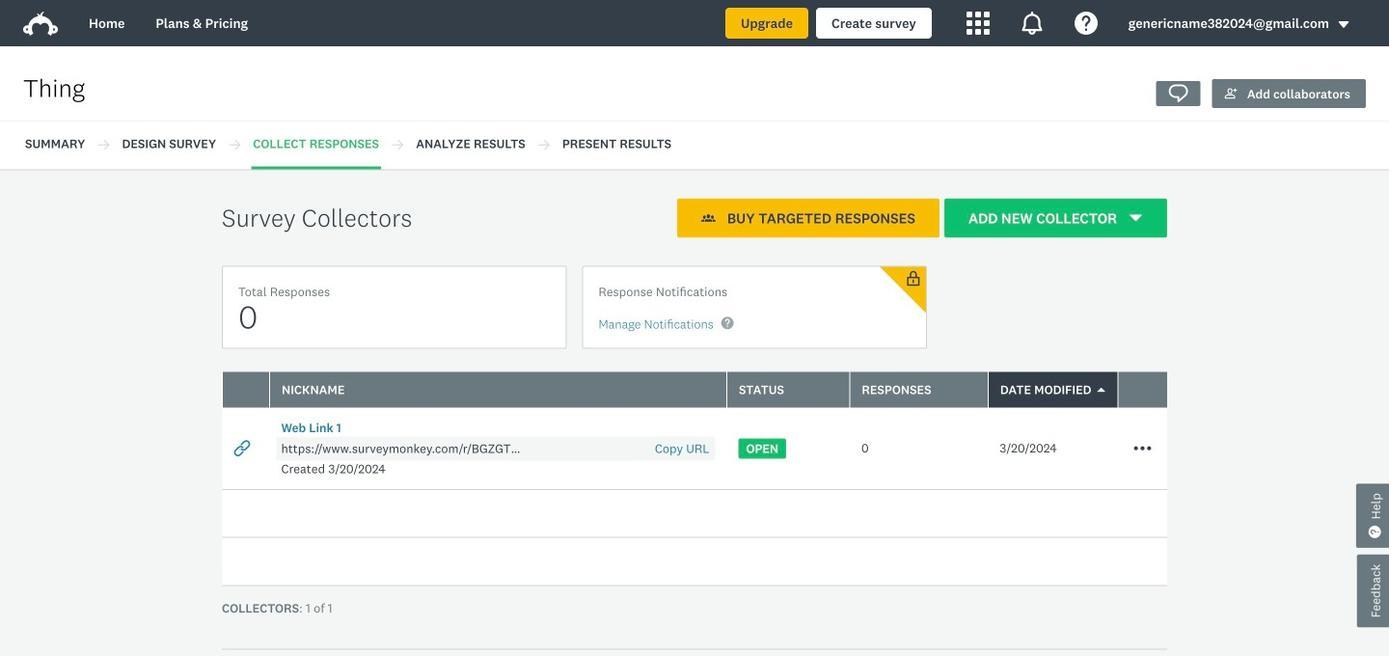 Task type: vqa. For each thing, say whether or not it's contained in the screenshot.
Rewards image
no



Task type: describe. For each thing, give the bounding box(es) containing it.
2 products icon image from the left
[[1021, 12, 1044, 35]]

help icon image
[[1075, 12, 1098, 35]]

surveymonkey logo image
[[23, 12, 58, 36]]

dropdown arrow image
[[1337, 18, 1351, 31]]



Task type: locate. For each thing, give the bounding box(es) containing it.
1 horizontal spatial products icon image
[[1021, 12, 1044, 35]]

0 horizontal spatial products icon image
[[967, 12, 990, 35]]

1 products icon image from the left
[[967, 12, 990, 35]]

products icon image
[[967, 12, 990, 35], [1021, 12, 1044, 35]]

None text field
[[276, 441, 527, 457]]



